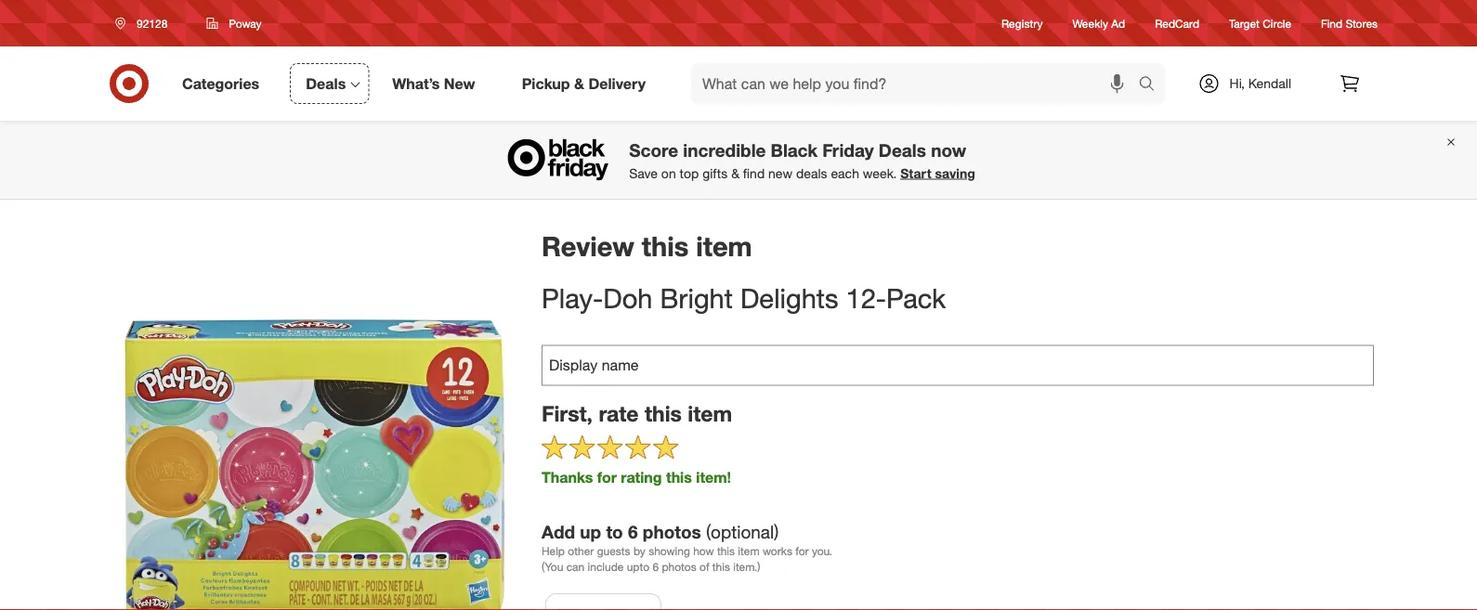 Task type: locate. For each thing, give the bounding box(es) containing it.
find
[[1321, 16, 1343, 30]]

item
[[696, 230, 752, 262], [688, 401, 732, 427], [738, 544, 760, 558]]

doh
[[603, 282, 653, 315]]

1 horizontal spatial 6
[[653, 560, 659, 574]]

6 right to
[[628, 521, 638, 543]]

upto
[[627, 560, 650, 574]]

deals
[[306, 74, 346, 93], [879, 139, 926, 161]]

for left you.
[[796, 544, 809, 558]]

weekly ad
[[1073, 16, 1125, 30]]

poway button
[[195, 7, 274, 40]]

first,
[[542, 401, 593, 427]]

0 vertical spatial &
[[574, 74, 584, 93]]

1 vertical spatial for
[[796, 544, 809, 558]]

delivery
[[589, 74, 646, 93]]

0 vertical spatial photos
[[643, 521, 701, 543]]

2 vertical spatial item
[[738, 544, 760, 558]]

photos down showing
[[662, 560, 697, 574]]

find stores
[[1321, 16, 1378, 30]]

6 right upto
[[653, 560, 659, 574]]

& inside pickup & delivery link
[[574, 74, 584, 93]]

save
[[629, 165, 658, 181]]

0 vertical spatial deals
[[306, 74, 346, 93]]

for
[[597, 468, 617, 486], [796, 544, 809, 558]]

None text field
[[542, 345, 1374, 386]]

1 vertical spatial 6
[[653, 560, 659, 574]]

this right rate
[[645, 401, 682, 427]]

gifts
[[703, 165, 728, 181]]

guests
[[597, 544, 631, 558]]

0 vertical spatial for
[[597, 468, 617, 486]]

&
[[574, 74, 584, 93], [731, 165, 740, 181]]

this
[[642, 230, 689, 262], [645, 401, 682, 427], [666, 468, 692, 486], [717, 544, 735, 558], [712, 560, 730, 574]]

for left 'rating'
[[597, 468, 617, 486]]

deals up 'start'
[[879, 139, 926, 161]]

(optional)
[[706, 521, 779, 543]]

hi, kendall
[[1230, 75, 1292, 92]]

of
[[700, 560, 709, 574]]

1 horizontal spatial for
[[796, 544, 809, 558]]

0 horizontal spatial 6
[[628, 521, 638, 543]]

1 vertical spatial &
[[731, 165, 740, 181]]

how
[[693, 544, 714, 558]]

deals left what's
[[306, 74, 346, 93]]

1 vertical spatial deals
[[879, 139, 926, 161]]

rate
[[599, 401, 639, 427]]

weekly
[[1073, 16, 1109, 30]]

what's new link
[[377, 63, 499, 104]]

& inside "score incredible black friday deals now save on top gifts & find new deals each week. start saving"
[[731, 165, 740, 181]]

this up bright
[[642, 230, 689, 262]]

photos up showing
[[643, 521, 701, 543]]

find stores link
[[1321, 15, 1378, 31]]

works
[[763, 544, 793, 558]]

item!
[[696, 468, 731, 486]]

registry
[[1002, 16, 1043, 30]]

pickup & delivery
[[522, 74, 646, 93]]

new
[[444, 74, 475, 93]]

up
[[580, 521, 601, 543]]

categories link
[[166, 63, 283, 104]]

(you
[[542, 560, 563, 574]]

to
[[606, 521, 623, 543]]

photos
[[643, 521, 701, 543], [662, 560, 697, 574]]

can
[[566, 560, 585, 574]]

12-
[[846, 282, 887, 315]]

1 horizontal spatial &
[[731, 165, 740, 181]]

for inside add up to 6 photos (optional) help other guests by showing how this item works for you. (you can include upto 6 photos of this item.)
[[796, 544, 809, 558]]

showing
[[649, 544, 690, 558]]

& right pickup
[[574, 74, 584, 93]]

& left find
[[731, 165, 740, 181]]

item up item.)
[[738, 544, 760, 558]]

score incredible black friday deals now save on top gifts & find new deals each week. start saving
[[629, 139, 975, 181]]

item up item!
[[688, 401, 732, 427]]

hi,
[[1230, 75, 1245, 92]]

stores
[[1346, 16, 1378, 30]]

week.
[[863, 165, 897, 181]]

1 vertical spatial item
[[688, 401, 732, 427]]

target
[[1229, 16, 1260, 30]]

play-doh bright delights 12-pack
[[542, 282, 946, 315]]

0 horizontal spatial deals
[[306, 74, 346, 93]]

thanks for rating this item!
[[542, 468, 731, 486]]

this right how
[[717, 544, 735, 558]]

target circle link
[[1229, 15, 1292, 31]]

pickup
[[522, 74, 570, 93]]

1 horizontal spatial deals
[[879, 139, 926, 161]]

deals link
[[290, 63, 369, 104]]

kendall
[[1249, 75, 1292, 92]]

0 horizontal spatial for
[[597, 468, 617, 486]]

review this item
[[542, 230, 752, 262]]

0 horizontal spatial &
[[574, 74, 584, 93]]

search button
[[1130, 63, 1175, 108]]

6
[[628, 521, 638, 543], [653, 560, 659, 574]]

item up play-doh bright delights 12-pack
[[696, 230, 752, 262]]

other
[[568, 544, 594, 558]]

add
[[542, 521, 575, 543]]



Task type: vqa. For each thing, say whether or not it's contained in the screenshot.
CHARTS
no



Task type: describe. For each thing, give the bounding box(es) containing it.
bright
[[660, 282, 733, 315]]

on
[[661, 165, 676, 181]]

redcard
[[1155, 16, 1200, 30]]

What can we help you find? suggestions appear below search field
[[691, 63, 1143, 104]]

target circle
[[1229, 16, 1292, 30]]

add up to 6 photos (optional) help other guests by showing how this item works for you. (you can include upto 6 photos of this item.)
[[542, 521, 832, 574]]

deals
[[796, 165, 827, 181]]

help
[[542, 544, 565, 558]]

what's
[[392, 74, 440, 93]]

black
[[771, 139, 818, 161]]

each
[[831, 165, 859, 181]]

this right of
[[712, 560, 730, 574]]

delights
[[740, 282, 839, 315]]

play-
[[542, 282, 603, 315]]

review
[[542, 230, 634, 262]]

find
[[743, 165, 765, 181]]

92128 button
[[103, 7, 187, 40]]

0 vertical spatial item
[[696, 230, 752, 262]]

deals inside deals link
[[306, 74, 346, 93]]

by
[[634, 544, 646, 558]]

ad
[[1112, 16, 1125, 30]]

score
[[629, 139, 678, 161]]

what's new
[[392, 74, 475, 93]]

incredible
[[683, 139, 766, 161]]

this left item!
[[666, 468, 692, 486]]

new
[[769, 165, 793, 181]]

pickup & delivery link
[[506, 63, 669, 104]]

registry link
[[1002, 15, 1043, 31]]

you.
[[812, 544, 832, 558]]

item inside add up to 6 photos (optional) help other guests by showing how this item works for you. (you can include upto 6 photos of this item.)
[[738, 544, 760, 558]]

pack
[[887, 282, 946, 315]]

top
[[680, 165, 699, 181]]

deals inside "score incredible black friday deals now save on top gifts & find new deals each week. start saving"
[[879, 139, 926, 161]]

redcard link
[[1155, 15, 1200, 31]]

now
[[931, 139, 967, 161]]

0 vertical spatial 6
[[628, 521, 638, 543]]

weekly ad link
[[1073, 15, 1125, 31]]

item.)
[[733, 560, 761, 574]]

92128
[[137, 16, 168, 30]]

poway
[[229, 16, 262, 30]]

search
[[1130, 76, 1175, 94]]

thanks
[[542, 468, 593, 486]]

categories
[[182, 74, 259, 93]]

first, rate this item
[[542, 401, 732, 427]]

circle
[[1263, 16, 1292, 30]]

friday
[[823, 139, 874, 161]]

1 vertical spatial photos
[[662, 560, 697, 574]]

include
[[588, 560, 624, 574]]

start
[[901, 165, 932, 181]]

rating
[[621, 468, 662, 486]]

saving
[[935, 165, 975, 181]]



